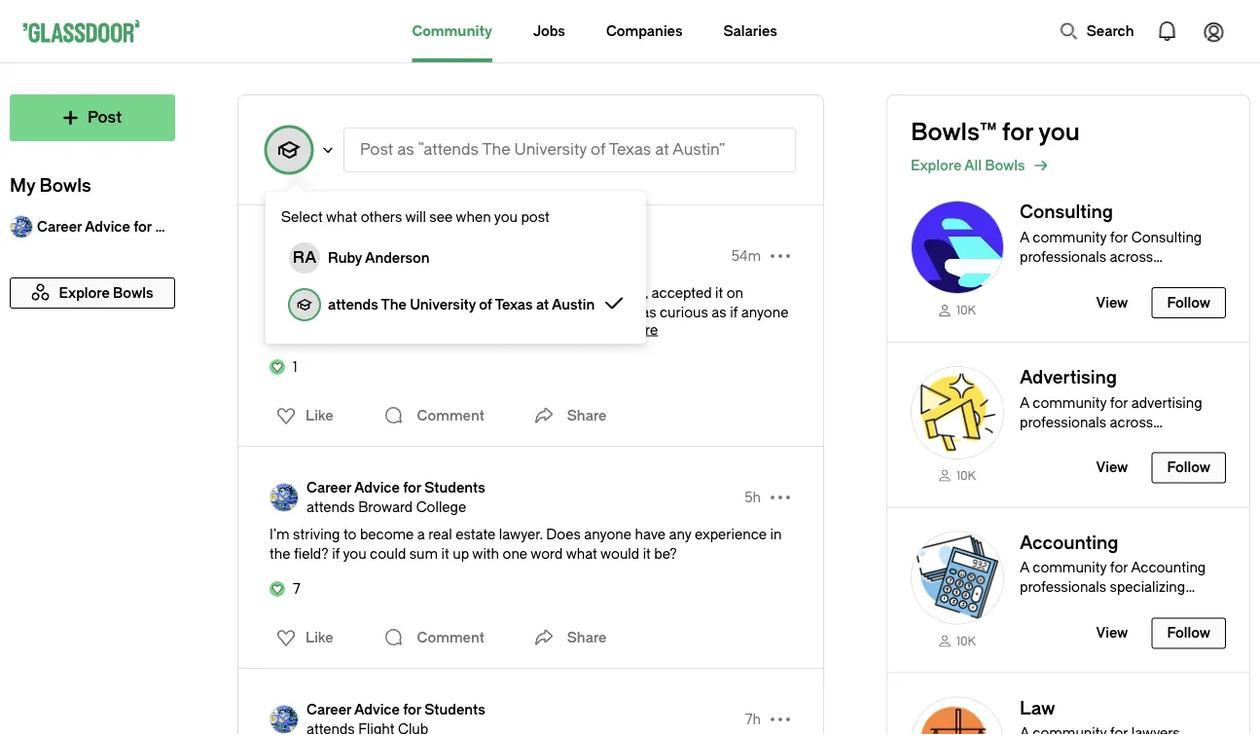 Task type: describe. For each thing, give the bounding box(es) containing it.
career advice for students link for 7h
[[307, 700, 486, 719]]

students inside career advice for students attends broward college
[[425, 479, 486, 496]]

3 10k link from the top
[[911, 632, 1005, 649]]

companies for advertising
[[1020, 433, 1093, 450]]

advertising
[[1020, 367, 1118, 388]]

toogle identity image inside menu item
[[289, 289, 320, 320]]

comment button for of
[[378, 396, 489, 435]]

law
[[1020, 698, 1056, 718]]

drug
[[525, 304, 555, 320]]

see
[[430, 209, 453, 225]]

advertising a community for advertising professionals across companies
[[1020, 367, 1203, 450]]

post as "attends the university of texas at austin"
[[360, 141, 726, 159]]

3 image for bowl image from the top
[[911, 531, 1005, 625]]

does
[[546, 526, 581, 542]]

0 horizontal spatial it
[[442, 546, 450, 562]]

striving
[[293, 526, 340, 542]]

comment for of
[[417, 407, 485, 423]]

word
[[531, 546, 563, 562]]

real
[[429, 526, 452, 542]]

to inside i'm striving to become a real estate lawyer. does anyone have any experience in the field? if you could sum it up with one word what would it be?
[[344, 526, 357, 542]]

mellon.
[[395, 304, 442, 320]]

like button for 7
[[265, 622, 339, 653]]

explore all bowls link
[[911, 154, 1250, 177]]

1
[[293, 359, 297, 375]]

community for advertising
[[1033, 395, 1107, 411]]

share for career advice for students attends university of delaware
[[567, 407, 607, 423]]

my
[[10, 176, 35, 196]]

"attends
[[418, 141, 479, 159]]

on
[[727, 285, 744, 301]]

i'm
[[270, 526, 290, 542]]

will
[[405, 209, 426, 225]]

experience
[[695, 526, 767, 542]]

have inside i'm striving to become a real estate lawyer. does anyone have any experience in the field? if you could sum it up with one word what would it be?
[[635, 526, 666, 542]]

my bowls
[[10, 176, 91, 196]]

university inside career advice for students attends university of delaware
[[358, 257, 422, 274]]

54m link
[[732, 246, 761, 266]]

to inside the i have received an internship offer for this coming summer, accepted it on monday, from bny mellon. they have a drug test policy. was curious as if anyone would know when i would have to take the test ...
[[472, 324, 485, 340]]

from
[[327, 304, 359, 320]]

10k link for consulting
[[911, 302, 1005, 318]]

bowls™ for you
[[911, 119, 1080, 146]]

0 vertical spatial toogle identity image
[[266, 127, 312, 173]]

for inside the i have received an internship offer for this coming summer, accepted it on monday, from bny mellon. they have a drug test policy. was curious as if anyone would know when i would have to take the test ...
[[490, 285, 508, 301]]

accepted
[[652, 285, 712, 301]]

what inside i'm striving to become a real estate lawyer. does anyone have any experience in the field? if you could sum it up with one word what would it be?
[[566, 546, 598, 562]]

7h
[[746, 711, 761, 727]]

1 horizontal spatial i
[[388, 324, 392, 340]]

estate
[[456, 526, 496, 542]]

received
[[311, 285, 366, 301]]

know
[[312, 324, 347, 340]]

companies for consulting
[[1020, 268, 1093, 284]]

texas inside menu item
[[495, 296, 533, 312]]

i have received an internship offer for this coming summer, accepted it on monday, from bny mellon. they have a drug test policy. was curious as if anyone would know when i would have to take the test ...
[[270, 285, 789, 340]]

r a
[[293, 249, 317, 267]]

have down they on the left top of the page
[[438, 324, 468, 340]]

salaries
[[724, 23, 778, 39]]

read more button
[[586, 322, 658, 338]]

for inside career advice for students link
[[403, 701, 422, 717]]

summer,
[[591, 285, 649, 301]]

share button for career advice for students attends university of delaware
[[528, 396, 607, 435]]

across for advertising
[[1110, 414, 1154, 430]]

it inside the i have received an internship offer for this coming summer, accepted it on monday, from bny mellon. they have a drug test policy. was curious as if anyone would know when i would have to take the test ...
[[716, 285, 724, 301]]

search button
[[1050, 12, 1144, 51]]

select
[[281, 209, 323, 225]]

be?
[[654, 546, 677, 562]]

with
[[472, 546, 499, 562]]

for inside the advertising a community for advertising professionals across companies
[[1111, 395, 1129, 411]]

take
[[488, 324, 516, 340]]

students inside career advice for students attends university of delaware
[[425, 238, 486, 254]]

0 vertical spatial i
[[270, 285, 273, 301]]

1 horizontal spatial career advice for students
[[307, 701, 486, 717]]

54m
[[732, 248, 761, 264]]

for inside career advice for students attends broward college
[[403, 479, 422, 496]]

curious
[[660, 304, 709, 320]]

1 horizontal spatial would
[[395, 324, 434, 340]]

college
[[416, 499, 467, 515]]

of inside career advice for students attends university of delaware
[[425, 257, 438, 274]]

consulting a community for consulting professionals across companies
[[1020, 202, 1203, 284]]

anyone inside i'm striving to become a real estate lawyer. does anyone have any experience in the field? if you could sum it up with one word what would it be?
[[584, 526, 632, 542]]

career advice for students attends university of delaware
[[307, 238, 503, 274]]

companies
[[606, 23, 683, 39]]

a for consulting
[[1020, 229, 1030, 245]]

attends for career advice for students attends university of delaware
[[307, 257, 355, 274]]

austin
[[552, 296, 595, 312]]

anyone inside the i have received an internship offer for this coming summer, accepted it on monday, from bny mellon. they have a drug test policy. was curious as if anyone would know when i would have to take the test ...
[[741, 304, 789, 320]]

5h link
[[745, 488, 761, 507]]

community link
[[412, 0, 493, 62]]

10k for advertising
[[957, 469, 976, 482]]

0 vertical spatial test
[[558, 304, 582, 320]]

1 vertical spatial consulting
[[1132, 229, 1203, 245]]

for inside career advice for students attends university of delaware
[[403, 238, 422, 254]]

like button for 1
[[265, 400, 339, 431]]

others
[[361, 209, 402, 225]]

attends inside menu item
[[328, 296, 378, 312]]

5h
[[745, 489, 761, 505]]

this
[[512, 285, 535, 301]]

like for 1
[[306, 407, 334, 423]]

0 horizontal spatial would
[[270, 324, 309, 340]]

was
[[629, 304, 657, 320]]

0 vertical spatial what
[[326, 209, 357, 225]]

...
[[571, 324, 581, 340]]

they
[[445, 304, 476, 320]]

of inside post as "attends the university of texas at austin" button
[[591, 141, 606, 159]]

explore all bowls
[[911, 157, 1026, 173]]

all
[[965, 157, 982, 173]]

one
[[503, 546, 528, 562]]

any
[[669, 526, 692, 542]]

the inside i'm striving to become a real estate lawyer. does anyone have any experience in the field? if you could sum it up with one word what would it be?
[[270, 546, 291, 562]]

accounting
[[1020, 533, 1119, 553]]

share button for career advice for students attends broward college
[[528, 618, 607, 657]]

community
[[412, 23, 493, 39]]

0 horizontal spatial career advice for students
[[37, 219, 216, 235]]

advertising
[[1132, 395, 1203, 411]]

at inside button
[[655, 141, 669, 159]]

companies link
[[606, 0, 683, 62]]

offer
[[456, 285, 487, 301]]

share for career advice for students attends broward college
[[567, 629, 607, 645]]



Task type: vqa. For each thing, say whether or not it's contained in the screenshot.
Law
yes



Task type: locate. For each thing, give the bounding box(es) containing it.
0 vertical spatial consulting
[[1020, 202, 1114, 222]]

0 vertical spatial like
[[306, 407, 334, 423]]

0 vertical spatial companies
[[1020, 268, 1093, 284]]

a down advertising
[[1020, 395, 1030, 411]]

1 vertical spatial career advice for students
[[307, 701, 486, 717]]

attends up striving
[[307, 499, 355, 515]]

2 vertical spatial attends
[[307, 499, 355, 515]]

broward
[[358, 499, 413, 515]]

bowls
[[985, 157, 1026, 173], [39, 176, 91, 196]]

comment
[[417, 407, 485, 423], [417, 629, 485, 645]]

1 share from the top
[[567, 407, 607, 423]]

to left take
[[472, 324, 485, 340]]

2 vertical spatial 10k
[[957, 634, 976, 648]]

image for post author image for career advice for students attends broward college
[[270, 483, 299, 512]]

2 like button from the top
[[265, 622, 339, 653]]

post
[[360, 141, 394, 159]]

1 vertical spatial bowls
[[39, 176, 91, 196]]

post
[[521, 209, 550, 225]]

professionals
[[1020, 249, 1107, 265], [1020, 414, 1107, 430]]

when right 'see'
[[456, 209, 491, 225]]

up
[[453, 546, 469, 562]]

toogle identity image up 'select'
[[266, 127, 312, 173]]

the inside button
[[482, 141, 511, 159]]

a inside the advertising a community for advertising professionals across companies
[[1020, 395, 1030, 411]]

toogle identity image up know
[[289, 289, 320, 320]]

policy.
[[586, 304, 626, 320]]

1 vertical spatial i
[[388, 324, 392, 340]]

a inside consulting a community for consulting professionals across companies
[[1020, 229, 1030, 245]]

at left "austin""
[[655, 141, 669, 159]]

1 comment button from the top
[[378, 396, 489, 435]]

1 vertical spatial of
[[425, 257, 438, 274]]

1 vertical spatial texas
[[495, 296, 533, 312]]

1 vertical spatial toogle identity image
[[289, 289, 320, 320]]

0 vertical spatial across
[[1110, 249, 1154, 265]]

2 community from the top
[[1033, 395, 1107, 411]]

0 vertical spatial image for post author image
[[270, 241, 299, 271]]

1 vertical spatial 10k
[[957, 469, 976, 482]]

if right field?
[[332, 546, 340, 562]]

professionals inside the advertising a community for advertising professionals across companies
[[1020, 414, 1107, 430]]

jobs link
[[533, 0, 566, 62]]

0 vertical spatial the
[[482, 141, 511, 159]]

2 horizontal spatial of
[[591, 141, 606, 159]]

1 horizontal spatial when
[[456, 209, 491, 225]]

university inside menu item
[[410, 296, 476, 312]]

1 horizontal spatial at
[[655, 141, 669, 159]]

professionals for consulting
[[1020, 249, 1107, 265]]

1 vertical spatial if
[[332, 546, 340, 562]]

7
[[293, 581, 300, 597]]

2 10k from the top
[[957, 469, 976, 482]]

to right striving
[[344, 526, 357, 542]]

become
[[360, 526, 414, 542]]

like button
[[265, 400, 339, 431], [265, 622, 339, 653]]

post as "attends the university of texas at austin" button
[[344, 128, 796, 172]]

as right curious
[[712, 304, 727, 320]]

2 image for post author image from the top
[[270, 483, 299, 512]]

10k for consulting
[[957, 303, 976, 317]]

1 10k link from the top
[[911, 302, 1005, 318]]

2 companies from the top
[[1020, 433, 1093, 450]]

career inside career advice for students attends broward college
[[307, 479, 352, 496]]

you left post at the left top of page
[[494, 209, 518, 225]]

salaries link
[[724, 0, 778, 62]]

bowls right all at top
[[985, 157, 1026, 173]]

anderson
[[365, 250, 430, 266]]

1 vertical spatial comment button
[[378, 618, 489, 657]]

2 vertical spatial 10k link
[[911, 632, 1005, 649]]

would down monday,
[[270, 324, 309, 340]]

0 horizontal spatial what
[[326, 209, 357, 225]]

a
[[514, 304, 522, 320], [417, 526, 425, 542]]

0 horizontal spatial a
[[417, 526, 425, 542]]

coming
[[539, 285, 588, 301]]

of
[[591, 141, 606, 159], [425, 257, 438, 274], [479, 296, 492, 312]]

comment button down sum on the bottom of the page
[[378, 618, 489, 657]]

ruby anderson
[[328, 250, 430, 266]]

1 vertical spatial as
[[712, 304, 727, 320]]

a inside i'm striving to become a real estate lawyer. does anyone have any experience in the field? if you could sum it up with one word what would it be?
[[417, 526, 425, 542]]

1 vertical spatial community
[[1033, 395, 1107, 411]]

test left ...
[[543, 324, 568, 340]]

1 vertical spatial image for bowl image
[[911, 366, 1005, 459]]

2 share from the top
[[567, 629, 607, 645]]

1 companies from the top
[[1020, 268, 1093, 284]]

bowls™
[[911, 119, 997, 146]]

2 comment from the top
[[417, 629, 485, 645]]

across inside the advertising a community for advertising professionals across companies
[[1110, 414, 1154, 430]]

advice inside career advice for students attends broward college
[[354, 479, 400, 496]]

the inside menu item
[[381, 296, 407, 312]]

0 vertical spatial you
[[1039, 119, 1080, 146]]

would
[[270, 324, 309, 340], [395, 324, 434, 340], [601, 546, 640, 562]]

0 horizontal spatial of
[[425, 257, 438, 274]]

across
[[1110, 249, 1154, 265], [1110, 414, 1154, 430]]

career advice for students link for 54m
[[307, 237, 503, 256]]

2 vertical spatial image for bowl image
[[911, 531, 1005, 625]]

a down 'explore all bowls' "link"
[[1020, 229, 1030, 245]]

0 vertical spatial a
[[514, 304, 522, 320]]

0 horizontal spatial bowls
[[39, 176, 91, 196]]

0 horizontal spatial when
[[350, 324, 385, 340]]

3 image for post author image from the top
[[270, 705, 299, 734]]

read
[[586, 322, 620, 338]]

0 vertical spatial comment button
[[378, 396, 489, 435]]

you inside i'm striving to become a real estate lawyer. does anyone have any experience in the field? if you could sum it up with one word what would it be?
[[343, 546, 367, 562]]

the
[[482, 141, 511, 159], [381, 296, 407, 312]]

1 horizontal spatial the
[[482, 141, 511, 159]]

a for r
[[305, 249, 317, 267]]

when
[[456, 209, 491, 225], [350, 324, 385, 340]]

anyone down on
[[741, 304, 789, 320]]

test
[[558, 304, 582, 320], [543, 324, 568, 340]]

like button down 7
[[265, 622, 339, 653]]

3 10k from the top
[[957, 634, 976, 648]]

professionals inside consulting a community for consulting professionals across companies
[[1020, 249, 1107, 265]]

toogle identity element
[[289, 242, 320, 274]]

a inside toogle identity element
[[305, 249, 317, 267]]

2 horizontal spatial would
[[601, 546, 640, 562]]

i
[[270, 285, 273, 301], [388, 324, 392, 340]]

1 vertical spatial the
[[270, 546, 291, 562]]

image for bowl image for advertising
[[911, 366, 1005, 459]]

advice inside career advice for students attends university of delaware
[[354, 238, 400, 254]]

2 10k link from the top
[[911, 467, 1005, 483]]

1 10k from the top
[[957, 303, 976, 317]]

like button down 1
[[265, 400, 339, 431]]

what down does
[[566, 546, 598, 562]]

10k link for advertising
[[911, 467, 1005, 483]]

share button down word
[[528, 618, 607, 657]]

attends the university of texas at austin
[[328, 296, 595, 312]]

career inside career advice for students attends university of delaware
[[307, 238, 352, 254]]

i down bny
[[388, 324, 392, 340]]

1 horizontal spatial what
[[566, 546, 598, 562]]

10k link
[[911, 302, 1005, 318], [911, 467, 1005, 483], [911, 632, 1005, 649]]

could
[[370, 546, 406, 562]]

the down i'm
[[270, 546, 291, 562]]

delaware
[[442, 257, 503, 274]]

would inside i'm striving to become a real estate lawyer. does anyone have any experience in the field? if you could sum it up with one word what would it be?
[[601, 546, 640, 562]]

bny
[[362, 304, 391, 320]]

sum
[[410, 546, 438, 562]]

austin"
[[673, 141, 726, 159]]

attends inside career advice for students attends broward college
[[307, 499, 355, 515]]

texas inside post as "attends the university of texas at austin" button
[[609, 141, 651, 159]]

2 horizontal spatial you
[[1039, 119, 1080, 146]]

university inside button
[[515, 141, 587, 159]]

it left be?
[[643, 546, 651, 562]]

1 vertical spatial professionals
[[1020, 414, 1107, 430]]

when inside the i have received an internship offer for this coming summer, accepted it on monday, from bny mellon. they have a drug test policy. was curious as if anyone would know when i would have to take the test ...
[[350, 324, 385, 340]]

0 horizontal spatial anyone
[[584, 526, 632, 542]]

2 horizontal spatial it
[[716, 285, 724, 301]]

field?
[[294, 546, 329, 562]]

1 horizontal spatial the
[[519, 324, 540, 340]]

1 horizontal spatial bowls
[[985, 157, 1026, 173]]

have up monday,
[[277, 285, 308, 301]]

10k
[[957, 303, 976, 317], [957, 469, 976, 482], [957, 634, 976, 648]]

menu item
[[281, 281, 631, 328]]

you up 'explore all bowls' "link"
[[1039, 119, 1080, 146]]

if
[[730, 304, 738, 320], [332, 546, 340, 562]]

1 across from the top
[[1110, 249, 1154, 265]]

for inside consulting a community for consulting professionals across companies
[[1111, 229, 1129, 245]]

1 vertical spatial a
[[305, 249, 317, 267]]

for
[[1003, 119, 1034, 146], [134, 219, 152, 235], [1111, 229, 1129, 245], [403, 238, 422, 254], [490, 285, 508, 301], [1111, 395, 1129, 411], [403, 479, 422, 496], [403, 701, 422, 717]]

internship
[[389, 285, 453, 301]]

0 vertical spatial texas
[[609, 141, 651, 159]]

lawyer.
[[499, 526, 543, 542]]

community inside the advertising a community for advertising professionals across companies
[[1033, 395, 1107, 411]]

2 like from the top
[[306, 629, 334, 645]]

at inside menu item
[[536, 296, 549, 312]]

companies inside the advertising a community for advertising professionals across companies
[[1020, 433, 1093, 450]]

0 vertical spatial share button
[[528, 396, 607, 435]]

1 horizontal spatial if
[[730, 304, 738, 320]]

of inside menu item
[[479, 296, 492, 312]]

2 image for bowl image from the top
[[911, 366, 1005, 459]]

a for advertising
[[1020, 395, 1030, 411]]

what right 'select'
[[326, 209, 357, 225]]

0 vertical spatial if
[[730, 304, 738, 320]]

r
[[293, 249, 305, 267]]

1 vertical spatial test
[[543, 324, 568, 340]]

if inside i'm striving to become a real estate lawyer. does anyone have any experience in the field? if you could sum it up with one word what would it be?
[[332, 546, 340, 562]]

career advice for students
[[37, 219, 216, 235], [307, 701, 486, 717]]

1 vertical spatial anyone
[[584, 526, 632, 542]]

1 horizontal spatial consulting
[[1132, 229, 1203, 245]]

comment button
[[378, 396, 489, 435], [378, 618, 489, 657]]

more
[[624, 322, 658, 338]]

1 vertical spatial university
[[358, 257, 422, 274]]

if down on
[[730, 304, 738, 320]]

community
[[1033, 229, 1107, 245], [1033, 395, 1107, 411]]

like down field?
[[306, 629, 334, 645]]

1 community from the top
[[1033, 229, 1107, 245]]

an
[[369, 285, 385, 301]]

professionals down 'explore all bowls' "link"
[[1020, 249, 1107, 265]]

you
[[1039, 119, 1080, 146], [494, 209, 518, 225], [343, 546, 367, 562]]

image for post author image
[[270, 241, 299, 271], [270, 483, 299, 512], [270, 705, 299, 734]]

1 vertical spatial the
[[381, 296, 407, 312]]

professionals for advertising
[[1020, 414, 1107, 430]]

would left be?
[[601, 546, 640, 562]]

search
[[1087, 23, 1135, 39]]

a left ruby
[[305, 249, 317, 267]]

when down bny
[[350, 324, 385, 340]]

0 horizontal spatial you
[[343, 546, 367, 562]]

7h link
[[746, 710, 761, 729]]

attends for career advice for students attends broward college
[[307, 499, 355, 515]]

0 vertical spatial image for bowl image
[[911, 201, 1005, 294]]

in
[[771, 526, 782, 542]]

1 horizontal spatial as
[[712, 304, 727, 320]]

share button down ...
[[528, 396, 607, 435]]

comment button up career advice for students attends broward college
[[378, 396, 489, 435]]

select what others will see when you post
[[281, 209, 550, 225]]

1 image for post author image from the top
[[270, 241, 299, 271]]

0 vertical spatial to
[[472, 324, 485, 340]]

comment up the college
[[417, 407, 485, 423]]

law button
[[888, 673, 1250, 734]]

comment down up
[[417, 629, 485, 645]]

the inside the i have received an internship offer for this coming summer, accepted it on monday, from bny mellon. they have a drug test policy. was curious as if anyone would know when i would have to take the test ...
[[519, 324, 540, 340]]

1 vertical spatial attends
[[328, 296, 378, 312]]

0 horizontal spatial to
[[344, 526, 357, 542]]

a down this
[[514, 304, 522, 320]]

career advice for students attends broward college
[[307, 479, 486, 515]]

like down know
[[306, 407, 334, 423]]

ruby
[[328, 250, 362, 266]]

0 vertical spatial as
[[397, 141, 414, 159]]

it left up
[[442, 546, 450, 562]]

community for consulting
[[1033, 229, 1107, 245]]

1 vertical spatial a
[[417, 526, 425, 542]]

you left could
[[343, 546, 367, 562]]

2 comment button from the top
[[378, 618, 489, 657]]

university
[[515, 141, 587, 159], [358, 257, 422, 274], [410, 296, 476, 312]]

share
[[567, 407, 607, 423], [567, 629, 607, 645]]

0 horizontal spatial the
[[270, 546, 291, 562]]

1 comment from the top
[[417, 407, 485, 423]]

1 vertical spatial like
[[306, 629, 334, 645]]

the down anderson
[[381, 296, 407, 312]]

as inside the i have received an internship offer for this coming summer, accepted it on monday, from bny mellon. they have a drug test policy. was curious as if anyone would know when i would have to take the test ...
[[712, 304, 727, 320]]

1 vertical spatial image for post author image
[[270, 483, 299, 512]]

1 like from the top
[[306, 407, 334, 423]]

image for bowl image for consulting
[[911, 201, 1005, 294]]

0 vertical spatial attends
[[307, 257, 355, 274]]

attends up know
[[328, 296, 378, 312]]

anyone right does
[[584, 526, 632, 542]]

0 vertical spatial community
[[1033, 229, 1107, 245]]

it left on
[[716, 285, 724, 301]]

as
[[397, 141, 414, 159], [712, 304, 727, 320]]

community down 'explore all bowls' "link"
[[1033, 229, 1107, 245]]

1 professionals from the top
[[1020, 249, 1107, 265]]

across inside consulting a community for consulting professionals across companies
[[1110, 249, 1154, 265]]

0 vertical spatial university
[[515, 141, 587, 159]]

image for bowl image
[[911, 201, 1005, 294], [911, 366, 1005, 459], [911, 531, 1005, 625]]

1 horizontal spatial it
[[643, 546, 651, 562]]

1 vertical spatial when
[[350, 324, 385, 340]]

like
[[306, 407, 334, 423], [306, 629, 334, 645]]

menu item containing attends
[[281, 281, 631, 328]]

2 share button from the top
[[528, 618, 607, 657]]

career advice for students link
[[10, 207, 216, 246], [307, 237, 503, 256], [307, 478, 486, 497], [307, 700, 486, 719]]

texas left "austin""
[[609, 141, 651, 159]]

2 vertical spatial university
[[410, 296, 476, 312]]

attends inside career advice for students attends university of delaware
[[307, 257, 355, 274]]

i'm striving to become a real estate lawyer. does anyone have any experience in the field? if you could sum it up with one word what would it be?
[[270, 526, 782, 562]]

professionals down advertising
[[1020, 414, 1107, 430]]

i up monday,
[[270, 285, 273, 301]]

1 image for bowl image from the top
[[911, 201, 1005, 294]]

1 horizontal spatial texas
[[609, 141, 651, 159]]

explore
[[911, 157, 962, 173]]

read more
[[586, 322, 658, 338]]

would down mellon.
[[395, 324, 434, 340]]

0 vertical spatial the
[[519, 324, 540, 340]]

2 vertical spatial you
[[343, 546, 367, 562]]

1 vertical spatial what
[[566, 546, 598, 562]]

comment button for college
[[378, 618, 489, 657]]

0 horizontal spatial if
[[332, 546, 340, 562]]

as right post
[[397, 141, 414, 159]]

1 horizontal spatial anyone
[[741, 304, 789, 320]]

a left real
[[417, 526, 425, 542]]

consulting
[[1020, 202, 1114, 222], [1132, 229, 1203, 245]]

1 horizontal spatial a
[[514, 304, 522, 320]]

career advice for students link for 5h
[[307, 478, 486, 497]]

community down advertising
[[1033, 395, 1107, 411]]

test up ...
[[558, 304, 582, 320]]

the down drug on the top left of page
[[519, 324, 540, 340]]

0 vertical spatial 10k
[[957, 303, 976, 317]]

across for consulting
[[1110, 249, 1154, 265]]

2 across from the top
[[1110, 414, 1154, 430]]

0 vertical spatial when
[[456, 209, 491, 225]]

jobs
[[533, 23, 566, 39]]

1 vertical spatial you
[[494, 209, 518, 225]]

0 horizontal spatial texas
[[495, 296, 533, 312]]

toogle identity image
[[266, 127, 312, 173], [289, 289, 320, 320]]

1 vertical spatial to
[[344, 526, 357, 542]]

2 vertical spatial a
[[1020, 395, 1030, 411]]

have up be?
[[635, 526, 666, 542]]

0 vertical spatial of
[[591, 141, 606, 159]]

2 professionals from the top
[[1020, 414, 1107, 430]]

if inside the i have received an internship offer for this coming summer, accepted it on monday, from bny mellon. they have a drug test policy. was curious as if anyone would know when i would have to take the test ...
[[730, 304, 738, 320]]

attends up received
[[307, 257, 355, 274]]

2 vertical spatial of
[[479, 296, 492, 312]]

1 vertical spatial 10k link
[[911, 467, 1005, 483]]

at right this
[[536, 296, 549, 312]]

companies inside consulting a community for consulting professionals across companies
[[1020, 268, 1093, 284]]

comment for college
[[417, 629, 485, 645]]

1 vertical spatial comment
[[417, 629, 485, 645]]

community inside consulting a community for consulting professionals across companies
[[1033, 229, 1107, 245]]

bowls inside "link"
[[985, 157, 1026, 173]]

0 horizontal spatial at
[[536, 296, 549, 312]]

like for 7
[[306, 629, 334, 645]]

the right "attends
[[482, 141, 511, 159]]

monday,
[[270, 304, 324, 320]]

0 horizontal spatial the
[[381, 296, 407, 312]]

texas up take
[[495, 296, 533, 312]]

as inside button
[[397, 141, 414, 159]]

1 share button from the top
[[528, 396, 607, 435]]

0 vertical spatial professionals
[[1020, 249, 1107, 265]]

a inside the i have received an internship offer for this coming summer, accepted it on monday, from bny mellon. they have a drug test policy. was curious as if anyone would know when i would have to take the test ...
[[514, 304, 522, 320]]

1 vertical spatial share
[[567, 629, 607, 645]]

have up take
[[480, 304, 511, 320]]

0 vertical spatial comment
[[417, 407, 485, 423]]

image for post author image for career advice for students attends university of delaware
[[270, 241, 299, 271]]

what
[[326, 209, 357, 225], [566, 546, 598, 562]]

bowls right my
[[39, 176, 91, 196]]

1 like button from the top
[[265, 400, 339, 431]]

0 vertical spatial anyone
[[741, 304, 789, 320]]



